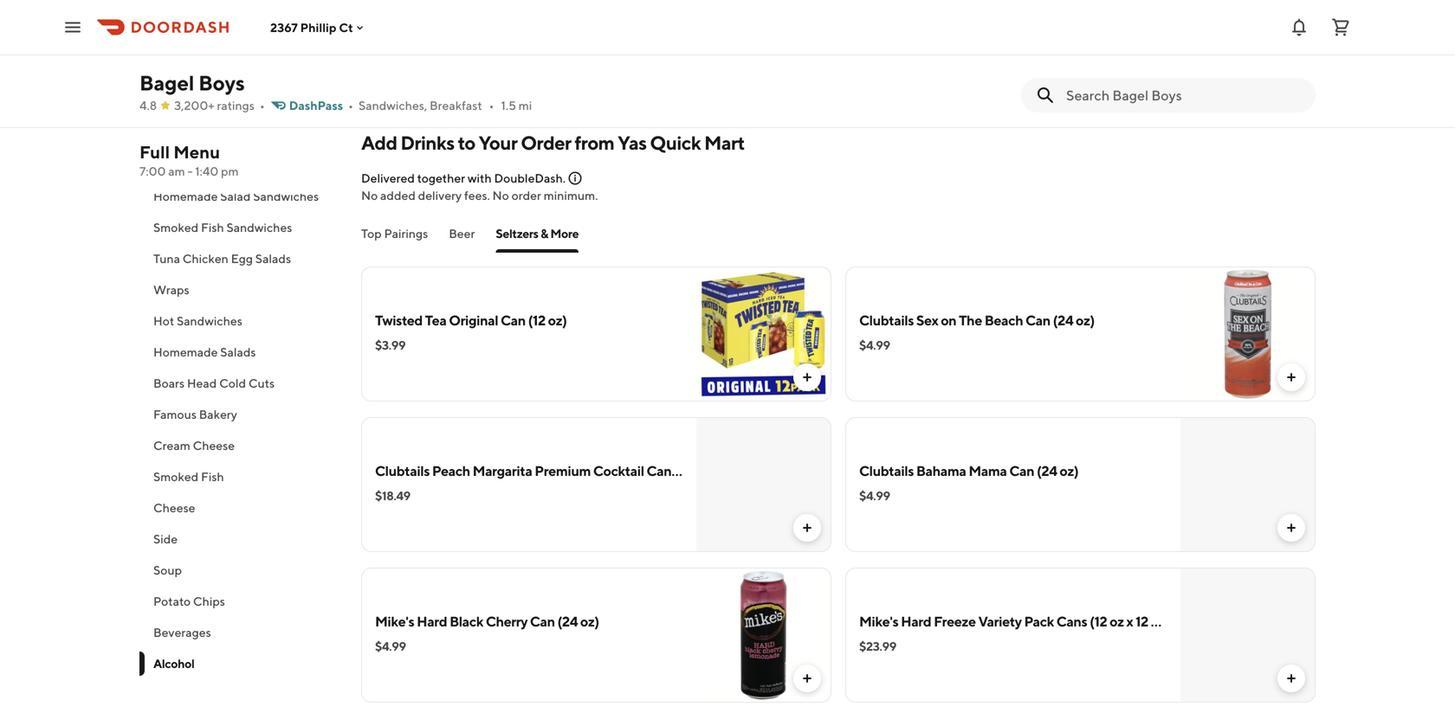 Task type: locate. For each thing, give the bounding box(es) containing it.
twisted tea original can (12 oz) image
[[697, 267, 832, 402]]

0 vertical spatial $4.99
[[859, 338, 890, 353]]

no down delivered
[[361, 188, 378, 203]]

$4.29
[[859, 47, 890, 62]]

sandwiches for homemade salad sandwiches
[[253, 189, 319, 204]]

2 homemade from the top
[[153, 345, 218, 360]]

clubtails for clubtails peach margarita premium cocktail can (24 oz)
[[375, 463, 430, 480]]

by
[[1093, 44, 1107, 58]]

$4.99 for clubtails bahama mama can (24 oz)
[[859, 489, 890, 503]]

mike's hard freeze variety pack cans (12 oz x 12 ct) image
[[1181, 568, 1316, 704]]

x
[[1127, 614, 1133, 630]]

homemade inside "homemade salad sandwiches" button
[[153, 189, 218, 204]]

(12 right original
[[528, 312, 546, 329]]

2 fish from the top
[[201, 470, 224, 484]]

• for 3,200+ ratings •
[[260, 98, 265, 113]]

1 smoked from the top
[[153, 221, 199, 235]]

hot sandwiches
[[153, 314, 242, 328]]

no added delivery fees. no order minimum.
[[361, 188, 598, 203]]

1 vertical spatial fish
[[201, 470, 224, 484]]

add item to cart image for clubtails bahama mama can (24 oz)
[[1285, 522, 1299, 535]]

0 horizontal spatial •
[[260, 98, 265, 113]]

open menu image
[[62, 17, 83, 38]]

can
[[501, 312, 526, 329], [1026, 312, 1051, 329], [647, 463, 672, 480], [1010, 463, 1035, 480], [530, 614, 555, 630]]

2 hard from the left
[[901, 614, 932, 630]]

salad
[[220, 189, 251, 204]]

• left 1.5
[[489, 98, 494, 113]]

3 • from the left
[[489, 98, 494, 113]]

1 vertical spatial $4.99
[[859, 489, 890, 503]]

1 vertical spatial cheese
[[153, 501, 195, 516]]

mike's hard black cherry can (24 oz) image
[[697, 568, 832, 704]]

hard left freeze
[[901, 614, 932, 630]]

full
[[139, 142, 170, 162]]

homemade inside homemade salads 'button'
[[153, 345, 218, 360]]

• right dashpass
[[348, 98, 353, 113]]

cream
[[153, 439, 190, 453]]

hydration
[[1139, 26, 1192, 41]]

•
[[260, 98, 265, 113], [348, 98, 353, 113], [489, 98, 494, 113]]

salads
[[255, 252, 291, 266], [220, 345, 256, 360]]

1 mike's from the left
[[375, 614, 414, 630]]

quick
[[650, 132, 701, 154]]

clubtails for clubtails sex on the beach can (24 oz)
[[859, 312, 914, 329]]

seltzers & more
[[496, 227, 579, 241]]

add item to cart image
[[801, 371, 814, 385], [1285, 371, 1299, 385], [801, 522, 814, 535], [1285, 672, 1299, 686]]

clubtails sex on the beach can (24 oz)
[[859, 312, 1095, 329]]

fish down "cream cheese"
[[201, 470, 224, 484]]

perfect
[[1046, 26, 1086, 41]]

0 horizontal spatial with
[[468, 171, 492, 185]]

add drinks to your order from yas quick mart
[[361, 132, 745, 154]]

(24 right cocktail at the left bottom of page
[[674, 463, 695, 480]]

clubtails bahama mama can (24 oz) image
[[1181, 418, 1316, 553]]

0 vertical spatial smoked
[[153, 221, 199, 235]]

add item to cart image for clubtails peach margarita premium cocktail can (24 oz)
[[801, 522, 814, 535]]

(24
[[1053, 312, 1074, 329], [674, 463, 695, 480], [1037, 463, 1057, 480], [558, 614, 578, 630]]

fish up chicken
[[201, 221, 224, 235]]

subtly
[[1141, 9, 1175, 23]]

Item Search search field
[[1067, 86, 1302, 105]]

(24 right mama
[[1037, 463, 1057, 480]]

sandwiches up homemade salads
[[177, 314, 242, 328]]

fiji
[[1032, 9, 1049, 23]]

hard for freeze
[[901, 614, 932, 630]]

1 horizontal spatial add item to cart image
[[1285, 522, 1299, 535]]

0 vertical spatial salads
[[255, 252, 291, 266]]

freeze
[[934, 614, 976, 630]]

0 horizontal spatial mike's
[[375, 614, 414, 630]]

homemade for homemade salads
[[153, 345, 218, 360]]

mike's left black
[[375, 614, 414, 630]]

add item to cart image
[[1285, 522, 1299, 535], [801, 672, 814, 686]]

cocktail
[[593, 463, 644, 480]]

1 hard from the left
[[417, 614, 447, 630]]

with up no added delivery fees. no order minimum.
[[468, 171, 492, 185]]

potato
[[153, 595, 191, 609]]

1 vertical spatial salads
[[220, 345, 256, 360]]

1 homemade from the top
[[153, 189, 218, 204]]

1 vertical spatial smoked
[[153, 470, 199, 484]]

salads right "egg"
[[255, 252, 291, 266]]

1 horizontal spatial hard
[[901, 614, 932, 630]]

clubtails left sex
[[859, 312, 914, 329]]

hard left black
[[417, 614, 447, 630]]

tea
[[425, 312, 447, 329]]

generated
[[1034, 44, 1091, 58]]

$4.99
[[859, 338, 890, 353], [859, 489, 890, 503], [375, 640, 406, 654]]

2 no from the left
[[493, 188, 509, 203]]

famous bakery button
[[139, 399, 341, 431]]

twisted
[[375, 312, 423, 329]]

top pairings
[[361, 227, 428, 241]]

clubtails
[[859, 312, 914, 329], [375, 463, 430, 480], [859, 463, 914, 480]]

head
[[187, 376, 217, 391]]

0 vertical spatial cheese
[[193, 439, 235, 453]]

clubtails left bahama
[[859, 463, 914, 480]]

0 vertical spatial with
[[1242, 9, 1266, 23]]

$4.99 for mike's hard black cherry can (24 oz)
[[375, 640, 406, 654]]

can right beach
[[1026, 312, 1051, 329]]

cans
[[1057, 614, 1088, 630]]

ratings
[[217, 98, 255, 113]]

pack
[[1025, 614, 1054, 630]]

mama
[[969, 463, 1007, 480]]

smoked down the cream
[[153, 470, 199, 484]]

can right cocktail at the left bottom of page
[[647, 463, 672, 480]]

fish for smoked fish sandwiches
[[201, 221, 224, 235]]

1 horizontal spatial mike's
[[859, 614, 899, 630]]

doubledash.
[[494, 171, 566, 185]]

no right fees.
[[493, 188, 509, 203]]

taste
[[1213, 9, 1240, 23]]

ct)
[[1151, 614, 1168, 630]]

homemade
[[153, 189, 218, 204], [153, 345, 218, 360]]

delivered together with doubledash.
[[361, 171, 566, 185]]

sandwiches up "egg"
[[227, 221, 292, 235]]

famous
[[153, 408, 197, 422]]

or
[[1194, 26, 1206, 41]]

side
[[153, 532, 178, 547]]

with up the lengthier
[[1242, 9, 1266, 23]]

cheese up side
[[153, 501, 195, 516]]

0 horizontal spatial hard
[[417, 614, 447, 630]]

(12 left oz
[[1090, 614, 1108, 630]]

0 vertical spatial fish
[[201, 221, 224, 235]]

chips
[[193, 595, 225, 609]]

homemade salad sandwiches button
[[139, 181, 341, 212]]

1 • from the left
[[260, 98, 265, 113]]

black
[[450, 614, 483, 630]]

sandwiches right the "salad"
[[253, 189, 319, 204]]

with inside a refreshing, naturally-sourced fiji water, offering a subtly sweet taste with each sip. enjoy in two convenient sizes, perfect for quick hydration or lengthier refreshment needs. description generated by doordash using ai
[[1242, 9, 1266, 23]]

1 vertical spatial add item to cart image
[[801, 672, 814, 686]]

smoked up the tuna
[[153, 221, 199, 235]]

1 fish from the top
[[201, 221, 224, 235]]

add item to cart image for mike's hard black cherry can (24 oz)
[[801, 672, 814, 686]]

1 horizontal spatial •
[[348, 98, 353, 113]]

seltzers
[[496, 227, 539, 241]]

• right ratings
[[260, 98, 265, 113]]

0 vertical spatial (12
[[528, 312, 546, 329]]

clubtails peach margarita premium cocktail can (24 oz) image
[[697, 418, 832, 553]]

• for sandwiches, breakfast • 1.5 mi
[[489, 98, 494, 113]]

homemade salads button
[[139, 337, 341, 368]]

2 horizontal spatial •
[[489, 98, 494, 113]]

clubtails up the $18.49
[[375, 463, 430, 480]]

am
[[168, 164, 185, 178]]

0 horizontal spatial add item to cart image
[[801, 672, 814, 686]]

0 horizontal spatial no
[[361, 188, 378, 203]]

ct
[[339, 20, 353, 34]]

1 horizontal spatial no
[[493, 188, 509, 203]]

beer
[[449, 227, 475, 241]]

0 vertical spatial add item to cart image
[[1285, 522, 1299, 535]]

potato chips
[[153, 595, 225, 609]]

2 vertical spatial sandwiches
[[177, 314, 242, 328]]

can right mama
[[1010, 463, 1035, 480]]

premium
[[535, 463, 591, 480]]

smoked for smoked fish
[[153, 470, 199, 484]]

0 vertical spatial sandwiches
[[253, 189, 319, 204]]

1 vertical spatial sandwiches
[[227, 221, 292, 235]]

bagel boys
[[139, 71, 245, 95]]

1 vertical spatial with
[[468, 171, 492, 185]]

beer button
[[449, 225, 475, 253]]

boars head cold cuts button
[[139, 368, 341, 399]]

1 horizontal spatial (12
[[1090, 614, 1108, 630]]

sandwiches for smoked fish sandwiches
[[227, 221, 292, 235]]

drinks
[[401, 132, 455, 154]]

offering
[[1087, 9, 1130, 23]]

cheese down bakery
[[193, 439, 235, 453]]

2 smoked from the top
[[153, 470, 199, 484]]

sweet
[[1177, 9, 1210, 23]]

with
[[1242, 9, 1266, 23], [468, 171, 492, 185]]

2 mike's from the left
[[859, 614, 899, 630]]

the
[[959, 312, 982, 329]]

0 horizontal spatial (12
[[528, 312, 546, 329]]

2 vertical spatial $4.99
[[375, 640, 406, 654]]

0 items, open order cart image
[[1331, 17, 1352, 38]]

homemade down the hot sandwiches
[[153, 345, 218, 360]]

each
[[1269, 9, 1295, 23]]

sandwiches
[[253, 189, 319, 204], [227, 221, 292, 235], [177, 314, 242, 328]]

hot
[[153, 314, 174, 328]]

0 vertical spatial homemade
[[153, 189, 218, 204]]

smoked fish sandwiches
[[153, 221, 292, 235]]

mike's hard freeze variety pack cans (12 oz x 12 ct)
[[859, 614, 1168, 630]]

homemade down -
[[153, 189, 218, 204]]

1 horizontal spatial with
[[1242, 9, 1266, 23]]

1 vertical spatial homemade
[[153, 345, 218, 360]]

salads down hot sandwiches button
[[220, 345, 256, 360]]

mike's up the $23.99
[[859, 614, 899, 630]]



Task type: describe. For each thing, give the bounding box(es) containing it.
1:40
[[195, 164, 219, 178]]

sourced
[[985, 9, 1029, 23]]

salads inside 'button'
[[220, 345, 256, 360]]

in
[[914, 26, 924, 41]]

top pairings button
[[361, 225, 428, 253]]

cold
[[219, 376, 246, 391]]

2 • from the left
[[348, 98, 353, 113]]

phillip
[[300, 20, 337, 34]]

add item to cart image for clubtails sex on the beach can (24 oz)
[[1285, 371, 1299, 385]]

cheese inside button
[[193, 439, 235, 453]]

smoked fish sandwiches button
[[139, 212, 341, 243]]

from
[[575, 132, 615, 154]]

smoked fish button
[[139, 462, 341, 493]]

sip.
[[859, 26, 878, 41]]

for
[[1089, 26, 1104, 41]]

yas
[[618, 132, 647, 154]]

needs.
[[929, 44, 966, 58]]

tuna chicken egg salads button
[[139, 243, 341, 275]]

sex
[[917, 312, 939, 329]]

side button
[[139, 524, 341, 555]]

mike's hard black cherry can (24 oz)
[[375, 614, 599, 630]]

fish for smoked fish
[[201, 470, 224, 484]]

enjoy
[[880, 26, 912, 41]]

chicken
[[183, 252, 229, 266]]

bakery
[[199, 408, 237, 422]]

3,200+ ratings •
[[174, 98, 265, 113]]

beach
[[985, 312, 1023, 329]]

clubtails peach margarita premium cocktail can (24 oz)
[[375, 463, 716, 480]]

naturally-
[[932, 9, 985, 23]]

order
[[512, 188, 541, 203]]

add item to cart image for mike's hard freeze variety pack cans (12 oz x 12 ct)
[[1285, 672, 1299, 686]]

sizes,
[[1014, 26, 1043, 41]]

1 no from the left
[[361, 188, 378, 203]]

clubtails bahama mama can (24 oz)
[[859, 463, 1079, 480]]

potato chips button
[[139, 587, 341, 618]]

your
[[479, 132, 518, 154]]

bagel
[[139, 71, 194, 95]]

twisted tea original can (12 oz)
[[375, 312, 567, 329]]

to
[[458, 132, 475, 154]]

convenient
[[950, 26, 1012, 41]]

mart
[[704, 132, 745, 154]]

delivered
[[361, 171, 415, 185]]

boars head cold cuts
[[153, 376, 275, 391]]

sandwiches inside button
[[177, 314, 242, 328]]

notification bell image
[[1289, 17, 1310, 38]]

salads inside "button"
[[255, 252, 291, 266]]

can right original
[[501, 312, 526, 329]]

soup
[[153, 564, 182, 578]]

sandwiches,
[[359, 98, 427, 113]]

&
[[541, 227, 548, 241]]

$3.99
[[375, 338, 406, 353]]

(24 right beach
[[1053, 312, 1074, 329]]

lengthier
[[1208, 26, 1258, 41]]

delivery
[[418, 188, 462, 203]]

cuts
[[249, 376, 275, 391]]

variety
[[979, 614, 1022, 630]]

margarita
[[473, 463, 532, 480]]

pm
[[221, 164, 239, 178]]

alcohol
[[153, 657, 194, 671]]

water,
[[1051, 9, 1084, 23]]

2367 phillip ct
[[270, 20, 353, 34]]

smoked fish
[[153, 470, 224, 484]]

1 vertical spatial (12
[[1090, 614, 1108, 630]]

oz
[[1110, 614, 1124, 630]]

hard for black
[[417, 614, 447, 630]]

smoked for smoked fish sandwiches
[[153, 221, 199, 235]]

doordash
[[1109, 44, 1165, 58]]

cheese inside 'button'
[[153, 501, 195, 516]]

$18.49
[[375, 489, 411, 503]]

7:00
[[139, 164, 166, 178]]

fees.
[[464, 188, 490, 203]]

boars
[[153, 376, 185, 391]]

tuna chicken egg salads
[[153, 252, 291, 266]]

clubtails sex on the beach can (24 oz) image
[[1181, 267, 1316, 402]]

top
[[361, 227, 382, 241]]

pairings
[[384, 227, 428, 241]]

quick
[[1106, 26, 1136, 41]]

more
[[550, 227, 579, 241]]

2367
[[270, 20, 298, 34]]

peach
[[432, 463, 470, 480]]

can right cherry
[[530, 614, 555, 630]]

added
[[380, 188, 416, 203]]

cream cheese button
[[139, 431, 341, 462]]

clubtails for clubtails bahama mama can (24 oz)
[[859, 463, 914, 480]]

breakfast
[[430, 98, 482, 113]]

homemade salad sandwiches
[[153, 189, 319, 204]]

homemade for homemade salad sandwiches
[[153, 189, 218, 204]]

boys
[[198, 71, 245, 95]]

refreshing,
[[871, 9, 929, 23]]

delivered together with doubledash. image
[[567, 171, 583, 186]]

sandwiches, breakfast • 1.5 mi
[[359, 98, 532, 113]]

add item to cart image for twisted tea original can (12 oz)
[[801, 371, 814, 385]]

minimum.
[[544, 188, 598, 203]]

$23.99
[[859, 640, 897, 654]]

together
[[417, 171, 465, 185]]

mike's for mike's hard black cherry can (24 oz)
[[375, 614, 414, 630]]

$4.99 for clubtails sex on the beach can (24 oz)
[[859, 338, 890, 353]]

soup button
[[139, 555, 341, 587]]

mike's for mike's hard freeze variety pack cans (12 oz x 12 ct)
[[859, 614, 899, 630]]

hot sandwiches button
[[139, 306, 341, 337]]

(24 right cherry
[[558, 614, 578, 630]]

a
[[859, 9, 868, 23]]

12
[[1136, 614, 1149, 630]]



Task type: vqa. For each thing, say whether or not it's contained in the screenshot.
Mike'S Hard Black Cherry Can (24 Oz)
yes



